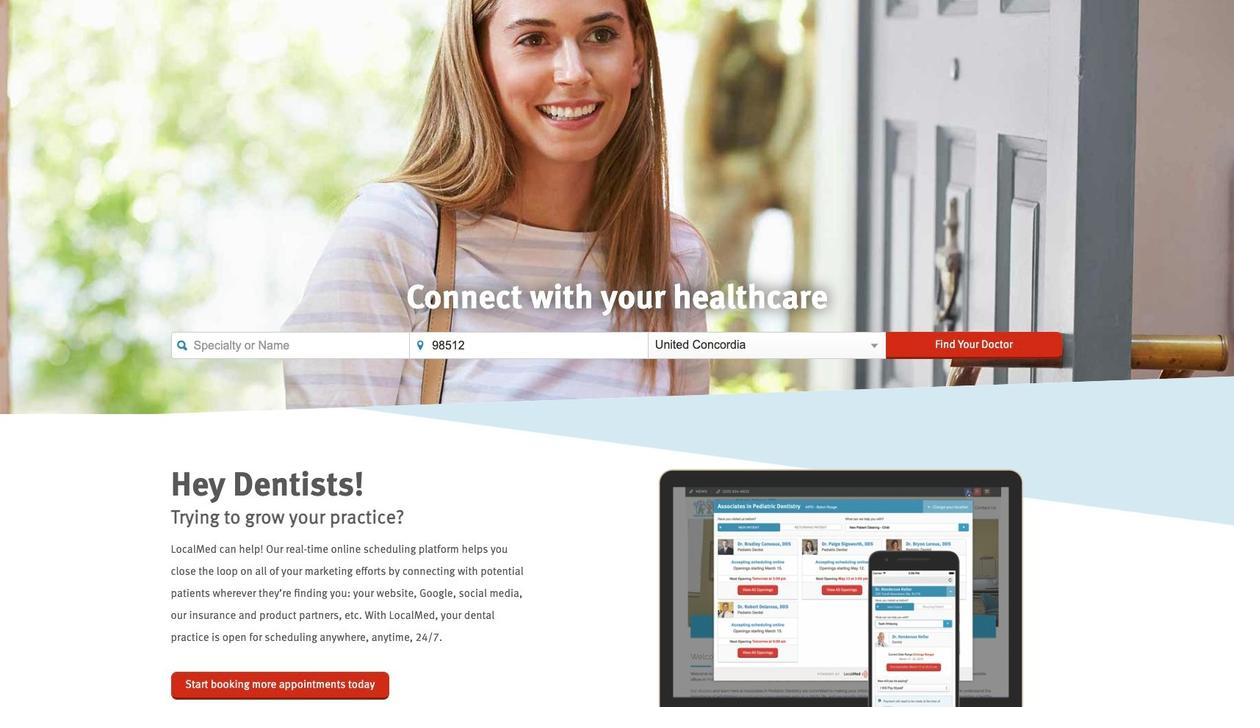 Task type: locate. For each thing, give the bounding box(es) containing it.
None text field
[[171, 332, 409, 359]]

open menu image
[[869, 341, 880, 352]]



Task type: describe. For each thing, give the bounding box(es) containing it.
Specialty or Name text field
[[171, 332, 409, 359]]

Address, Zip, or City text field
[[409, 332, 648, 359]]

Select an insurance… text field
[[648, 332, 887, 359]]

schedule icon image
[[617, 470, 1064, 708]]



Task type: vqa. For each thing, say whether or not it's contained in the screenshot.
'Localmed Logo'
no



